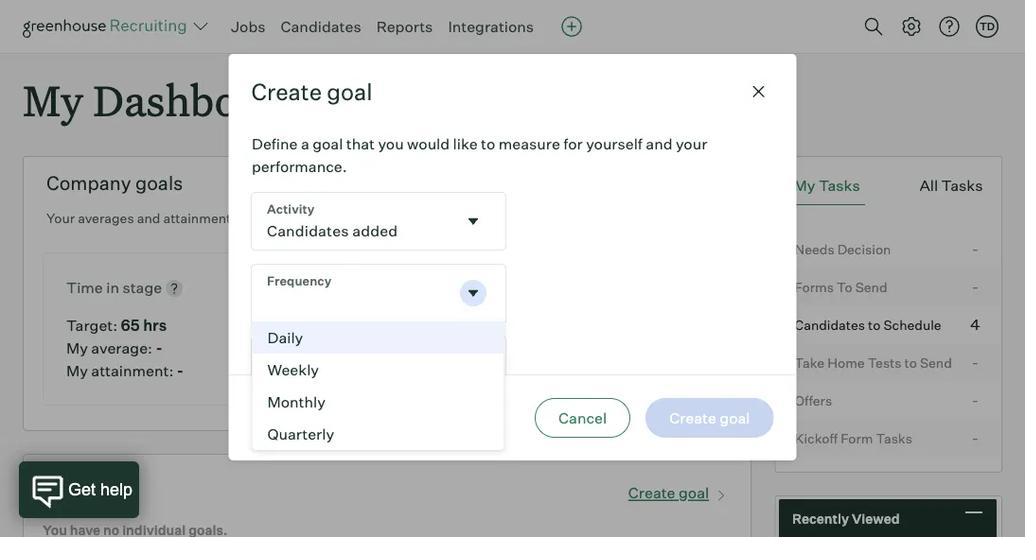 Task type: vqa. For each thing, say whether or not it's contained in the screenshot.
Skype link on the top
no



Task type: locate. For each thing, give the bounding box(es) containing it.
to right like
[[481, 134, 495, 153]]

measure
[[498, 134, 560, 153]]

to inside define a goal that you would like to measure for yourself and your performance.
[[481, 134, 495, 153]]

goal
[[327, 77, 373, 106], [312, 134, 343, 153], [679, 484, 709, 503]]

kickoff
[[795, 430, 838, 447]]

hrs
[[143, 316, 167, 335]]

2 horizontal spatial to
[[905, 355, 917, 371]]

0 vertical spatial to
[[481, 134, 495, 153]]

toggle flyout image
[[463, 212, 482, 231], [463, 284, 482, 303]]

to
[[837, 279, 853, 296]]

1 vertical spatial candidates
[[795, 317, 865, 333]]

td button
[[976, 15, 999, 38]]

tasks up the "needs decision" on the top of page
[[819, 176, 860, 195]]

td button
[[972, 11, 1003, 42]]

and inside define a goal that you would like to measure for yourself and your performance.
[[646, 134, 672, 153]]

td
[[980, 20, 995, 33]]

1 horizontal spatial create
[[628, 484, 676, 503]]

needs
[[795, 241, 835, 258]]

None text field
[[251, 193, 456, 250]]

3
[[298, 210, 306, 227]]

1 vertical spatial toggle flyout image
[[463, 284, 482, 303]]

0 horizontal spatial create
[[251, 77, 322, 106]]

1 horizontal spatial and
[[646, 134, 672, 153]]

daily
[[267, 328, 303, 347]]

1 horizontal spatial to
[[868, 317, 881, 333]]

1 horizontal spatial send
[[920, 355, 952, 371]]

my tasks button
[[789, 167, 865, 206]]

1 toggle flyout image from the top
[[463, 212, 482, 231]]

0 horizontal spatial and
[[137, 210, 160, 227]]

candidates
[[281, 17, 361, 36], [795, 317, 865, 333]]

define
[[251, 134, 297, 153]]

oct left the 3
[[273, 210, 295, 227]]

tasks right all
[[942, 176, 983, 195]]

goal inside create goal link
[[679, 484, 709, 503]]

candidates right jobs link
[[281, 17, 361, 36]]

None number field
[[251, 337, 505, 394]]

1 vertical spatial goals
[[80, 481, 137, 510]]

attainments
[[163, 210, 238, 227]]

search image
[[863, 15, 885, 38]]

quarterly option
[[252, 418, 504, 450]]

1 horizontal spatial oct
[[318, 210, 341, 227]]

stage
[[123, 279, 162, 297]]

like
[[453, 134, 477, 153]]

send
[[856, 279, 888, 296], [920, 355, 952, 371]]

list box
[[251, 322, 505, 451]]

0 horizontal spatial create goal
[[251, 77, 373, 106]]

integrations link
[[448, 17, 534, 36]]

company goals
[[46, 172, 183, 195]]

0 horizontal spatial to
[[481, 134, 495, 153]]

oct
[[273, 210, 295, 227], [318, 210, 341, 227]]

2 vertical spatial to
[[905, 355, 917, 371]]

goals
[[135, 172, 183, 195], [80, 481, 137, 510]]

to up take home tests to send
[[868, 317, 881, 333]]

my
[[23, 72, 83, 128], [794, 176, 816, 195], [66, 339, 88, 358], [66, 362, 88, 381], [43, 481, 75, 510]]

time
[[66, 279, 103, 297]]

and
[[646, 134, 672, 153], [137, 210, 160, 227]]

my goals
[[43, 481, 137, 510]]

cancel button
[[535, 399, 631, 439]]

target: 65 hrs my average: - my attainment: -
[[66, 316, 184, 381]]

0 horizontal spatial send
[[856, 279, 888, 296]]

0 vertical spatial toggle flyout image
[[463, 212, 482, 231]]

1 vertical spatial to
[[868, 317, 881, 333]]

tab list
[[789, 167, 988, 206]]

1 oct from the left
[[273, 210, 295, 227]]

to right tests on the bottom right
[[905, 355, 917, 371]]

tasks
[[819, 176, 860, 195], [942, 176, 983, 195], [876, 430, 913, 447]]

0 horizontal spatial candidates
[[281, 17, 361, 36]]

monthly option
[[252, 386, 504, 418]]

links
[[867, 511, 915, 535]]

my dashboard
[[23, 72, 303, 128]]

my inside button
[[794, 176, 816, 195]]

weekly
[[267, 361, 319, 379]]

a
[[301, 134, 309, 153]]

send right to
[[856, 279, 888, 296]]

1 vertical spatial goal
[[312, 134, 343, 153]]

weekly option
[[252, 354, 504, 386]]

tasks right form
[[876, 430, 913, 447]]

oct left "17,"
[[318, 210, 341, 227]]

averages
[[78, 210, 134, 227]]

create goal
[[251, 77, 373, 106], [628, 484, 709, 503]]

needs decision
[[795, 241, 891, 258]]

company
[[46, 172, 131, 195]]

1 horizontal spatial create goal
[[628, 484, 709, 503]]

create goal link
[[628, 480, 732, 503]]

recently viewed
[[792, 511, 900, 527]]

65
[[121, 316, 140, 335]]

-
[[309, 210, 315, 227], [972, 239, 979, 258], [972, 277, 979, 296], [156, 339, 163, 358], [972, 353, 979, 372], [177, 362, 184, 381], [972, 391, 979, 410], [972, 429, 979, 448]]

None text field
[[251, 265, 456, 322]]

0 vertical spatial send
[[856, 279, 888, 296]]

daily option
[[252, 322, 504, 354]]

1 horizontal spatial tasks
[[876, 430, 913, 447]]

recently
[[792, 511, 849, 527]]

2023
[[363, 210, 396, 227]]

1 vertical spatial and
[[137, 210, 160, 227]]

list box containing daily
[[251, 322, 505, 451]]

2 horizontal spatial tasks
[[942, 176, 983, 195]]

helpful
[[799, 511, 863, 535]]

None field
[[251, 193, 505, 250], [251, 265, 505, 322], [251, 193, 505, 250], [251, 265, 505, 322]]

goals for company goals
[[135, 172, 183, 195]]

my tasks
[[794, 176, 860, 195]]

1 horizontal spatial candidates
[[795, 317, 865, 333]]

candidates for candidates
[[281, 17, 361, 36]]

candidates to schedule
[[795, 317, 942, 333]]

0 horizontal spatial tasks
[[819, 176, 860, 195]]

cancel
[[559, 409, 607, 428]]

2 oct from the left
[[318, 210, 341, 227]]

0 horizontal spatial oct
[[273, 210, 295, 227]]

tasks for my tasks
[[819, 176, 860, 195]]

and left 'your'
[[646, 134, 672, 153]]

0 vertical spatial goals
[[135, 172, 183, 195]]

that
[[346, 134, 374, 153]]

tab list containing my tasks
[[789, 167, 988, 206]]

0 vertical spatial candidates
[[281, 17, 361, 36]]

your
[[676, 134, 707, 153]]

to
[[481, 134, 495, 153], [868, 317, 881, 333], [905, 355, 917, 371]]

candidates down forms to send
[[795, 317, 865, 333]]

2 vertical spatial goal
[[679, 484, 709, 503]]

decision
[[838, 241, 891, 258]]

create
[[251, 77, 322, 106], [628, 484, 676, 503]]

0 vertical spatial and
[[646, 134, 672, 153]]

and right averages
[[137, 210, 160, 227]]

send down schedule on the bottom right
[[920, 355, 952, 371]]

offers
[[795, 393, 832, 409]]



Task type: describe. For each thing, give the bounding box(es) containing it.
tests
[[868, 355, 902, 371]]

1 vertical spatial create
[[628, 484, 676, 503]]

forms to send
[[795, 279, 888, 296]]

all
[[920, 176, 938, 195]]

0 vertical spatial goal
[[327, 77, 373, 106]]

goal inside define a goal that you would like to measure for yourself and your performance.
[[312, 134, 343, 153]]

attainment:
[[91, 362, 174, 381]]

candidates for candidates to schedule
[[795, 317, 865, 333]]

dashboard
[[93, 72, 303, 128]]

define a goal that you would like to measure for yourself and your performance.
[[251, 134, 707, 176]]

performance.
[[251, 157, 347, 176]]

2 toggle flyout image from the top
[[463, 284, 482, 303]]

take home tests to send
[[795, 355, 952, 371]]

kickoff form tasks
[[795, 430, 913, 447]]

my for dashboard
[[23, 72, 83, 128]]

target:
[[66, 316, 118, 335]]

for
[[563, 134, 583, 153]]

would
[[407, 134, 449, 153]]

helpful links
[[799, 511, 915, 535]]

monthly
[[267, 393, 326, 412]]

jobs
[[231, 17, 266, 36]]

you
[[378, 134, 403, 153]]

greenhouse recruiting image
[[23, 15, 193, 38]]

your
[[46, 210, 75, 227]]

configure image
[[900, 15, 923, 38]]

my for tasks
[[794, 176, 816, 195]]

reports
[[376, 17, 433, 36]]

close modal icon image
[[747, 80, 770, 103]]

yourself
[[586, 134, 642, 153]]

time in
[[66, 279, 123, 297]]

viewed
[[852, 511, 900, 527]]

reports link
[[376, 17, 433, 36]]

in
[[106, 279, 119, 297]]

schedule
[[884, 317, 942, 333]]

goals for my goals
[[80, 481, 137, 510]]

0 vertical spatial create goal
[[251, 77, 373, 106]]

average:
[[91, 339, 152, 358]]

your averages and attainments from oct 3 - oct 17, 2023
[[46, 210, 396, 227]]

integrations
[[448, 17, 534, 36]]

form
[[841, 430, 873, 447]]

take
[[795, 355, 825, 371]]

all tasks button
[[915, 167, 988, 206]]

all tasks
[[920, 176, 983, 195]]

1 vertical spatial send
[[920, 355, 952, 371]]

4
[[970, 315, 980, 334]]

jobs link
[[231, 17, 266, 36]]

quarterly
[[267, 425, 334, 444]]

0 vertical spatial create
[[251, 77, 322, 106]]

from
[[241, 210, 270, 227]]

home
[[828, 355, 865, 371]]

17,
[[343, 210, 360, 227]]

my for goals
[[43, 481, 75, 510]]

1 vertical spatial create goal
[[628, 484, 709, 503]]

forms
[[795, 279, 834, 296]]

tasks for all tasks
[[942, 176, 983, 195]]

candidates link
[[281, 17, 361, 36]]



